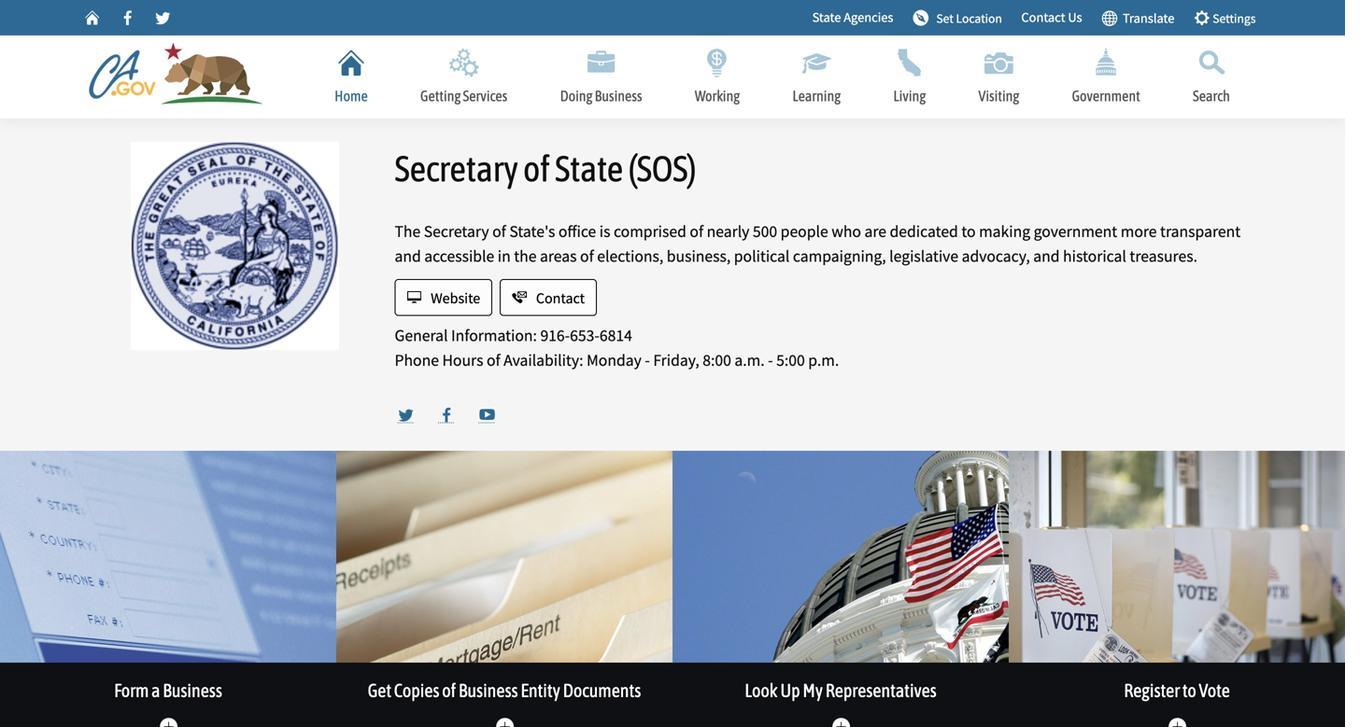 Task type: vqa. For each thing, say whether or not it's contained in the screenshot.
Get COVID-19 Information and Help Service Tile. Hit Enter to toggle between displaying and hiding details about this service. 'element'
no



Task type: describe. For each thing, give the bounding box(es) containing it.
contact link
[[500, 280, 597, 316]]

living
[[894, 87, 926, 105]]

areas
[[540, 246, 577, 267]]

up
[[780, 681, 800, 702]]

of up in
[[492, 221, 506, 242]]

contact us link
[[1022, 8, 1082, 28]]

in
[[498, 246, 511, 267]]

vote
[[1199, 681, 1230, 702]]

of down office
[[580, 246, 594, 267]]

1 and from the left
[[395, 246, 421, 267]]

getting        services link
[[394, 36, 534, 119]]

people
[[781, 221, 828, 242]]

get copies of business entity documents
[[368, 681, 641, 702]]

government
[[1034, 221, 1118, 242]]

to inside the secretary of state's office is comprised of nearly 500 people who are dedicated to making government more transparent and accessible in the areas of elections, business, political campaigning, legislative advocacy, and historical treasures.
[[962, 221, 976, 242]]

contact us
[[1022, 9, 1082, 26]]

learning
[[793, 87, 841, 105]]

register to vote
[[1124, 681, 1230, 702]]

dedicated
[[890, 221, 958, 242]]

6814
[[600, 325, 632, 346]]

2 and from the left
[[1034, 246, 1060, 267]]

look
[[745, 681, 778, 702]]

state's
[[509, 221, 555, 242]]

doing
[[560, 87, 593, 105]]

contact us image
[[512, 290, 527, 305]]

secretary inside the secretary of state's office is comprised of nearly 500 people who are dedicated to making government more transparent and accessible in the areas of elections, business, political campaigning, legislative advocacy, and historical treasures.
[[424, 221, 489, 242]]

general information: 916-653-6814 phone hours of availability: monday - friday, 8:00 a.m. - 5:00 p.m.
[[395, 325, 839, 371]]

look up my representatives
[[745, 681, 937, 702]]

5:00
[[776, 350, 805, 371]]

visiting
[[979, 87, 1020, 105]]

elections,
[[597, 246, 664, 267]]

form a business
[[114, 681, 222, 702]]

653-
[[570, 325, 600, 346]]

campaigning,
[[793, 246, 886, 267]]

state inside banner
[[812, 9, 841, 26]]

search button
[[1167, 36, 1257, 119]]

youtube information for secretary of state image
[[479, 407, 495, 423]]

comprised
[[614, 221, 687, 242]]

is
[[600, 221, 611, 242]]

doing business link
[[534, 36, 669, 119]]

documents
[[563, 681, 641, 702]]

who
[[832, 221, 861, 242]]

copies
[[394, 681, 440, 702]]

translate link
[[1101, 5, 1175, 30]]

set location
[[936, 10, 1002, 26]]

form a business service tile. hit enter to toggle between displaying and hiding details about this service. element for second get copies of business entity documents service tile. hit enter to toggle between displaying and hiding details about this service. element from the top
[[0, 451, 336, 728]]

services
[[463, 87, 508, 105]]

website link
[[395, 280, 493, 316]]

500
[[753, 221, 777, 242]]

form a business service tile. hit enter to toggle between displaying and hiding details about this service. element for first get copies of business entity documents service tile. hit enter to toggle between displaying and hiding details about this service. element from the top of the page
[[0, 677, 336, 728]]

government link
[[1046, 36, 1167, 119]]

phone
[[395, 350, 439, 371]]

0 vertical spatial secretary
[[395, 148, 518, 189]]

a
[[152, 681, 160, 702]]

working
[[695, 87, 740, 105]]

(sos)
[[628, 148, 697, 189]]

p.m.
[[808, 350, 839, 371]]

home
[[335, 87, 368, 105]]

secretary of state (sos)
[[395, 148, 697, 189]]

business,
[[667, 246, 731, 267]]

visiting link
[[952, 36, 1046, 119]]

treasures.
[[1130, 246, 1198, 267]]

the
[[395, 221, 421, 242]]

information:
[[451, 325, 537, 346]]

general
[[395, 325, 448, 346]]

transparent
[[1160, 221, 1241, 242]]

8:00
[[703, 350, 731, 371]]

translate
[[1118, 10, 1175, 26]]

of inside general information: 916-653-6814 phone hours of availability: monday - friday, 8:00 a.m. - 5:00 p.m.
[[487, 350, 500, 371]]



Task type: locate. For each thing, give the bounding box(es) containing it.
form a business service tile. hit enter to toggle between displaying and hiding details about this service. element
[[0, 451, 336, 728], [0, 677, 336, 728]]

legislative
[[890, 246, 959, 267]]

1 horizontal spatial to
[[1183, 681, 1197, 702]]

2 - from the left
[[768, 350, 773, 371]]

1 horizontal spatial and
[[1034, 246, 1060, 267]]

contact left us
[[1022, 9, 1065, 26]]

availability:
[[504, 350, 583, 371]]

1 horizontal spatial business
[[459, 681, 518, 702]]

monday
[[587, 350, 642, 371]]

get
[[368, 681, 392, 702]]

0 vertical spatial state
[[812, 9, 841, 26]]

1 vertical spatial contact
[[533, 289, 585, 308]]

living link
[[867, 36, 952, 119]]

business right a at the bottom
[[163, 681, 222, 702]]

1 vertical spatial to
[[1183, 681, 1197, 702]]

2 register to vote service tile. hit enter to toggle between displaying and hiding details about this service. element from the top
[[1009, 677, 1345, 728]]

getting        services
[[420, 87, 508, 105]]

state agencies
[[812, 9, 894, 26]]

secretary
[[395, 148, 518, 189], [424, 221, 489, 242]]

political
[[734, 246, 790, 267]]

website
[[428, 289, 480, 308]]

0 horizontal spatial state
[[555, 148, 623, 189]]

set location button
[[907, 2, 1008, 34]]

1 horizontal spatial -
[[768, 350, 773, 371]]

entity
[[521, 681, 560, 702]]

are
[[865, 221, 887, 242]]

nearly
[[707, 221, 750, 242]]

business
[[595, 87, 642, 105], [163, 681, 222, 702], [459, 681, 518, 702]]

representatives
[[826, 681, 937, 702]]

contact for contact
[[533, 289, 585, 308]]

secretary of state image
[[131, 142, 339, 350]]

computer image
[[407, 290, 422, 305]]

the secretary of state's office is comprised of nearly 500 people who are dedicated to making government more transparent and accessible in the areas of elections, business, political campaigning, legislative advocacy, and historical treasures.
[[395, 221, 1241, 267]]

-
[[645, 350, 650, 371], [768, 350, 773, 371]]

1 vertical spatial secretary
[[424, 221, 489, 242]]

1 register to vote service tile. hit enter to toggle between displaying and hiding details about this service. element from the top
[[1009, 451, 1345, 728]]

look up my representatives service tile. hit enter to toggle between displaying and hiding details about this service. element
[[673, 451, 1009, 728], [673, 677, 1009, 728]]

settings
[[1210, 10, 1256, 26]]

us
[[1068, 9, 1082, 26]]

2 form a business service tile. hit enter to toggle between displaying and hiding details about this service. element from the top
[[0, 677, 336, 728]]

business left entity at left bottom
[[459, 681, 518, 702]]

friday,
[[653, 350, 700, 371]]

doing business
[[560, 87, 642, 105]]

to
[[962, 221, 976, 242], [1183, 681, 1197, 702]]

to left making
[[962, 221, 976, 242]]

of up state's
[[523, 148, 550, 189]]

2 horizontal spatial business
[[595, 87, 642, 105]]

the
[[514, 246, 537, 267]]

2 look up my representatives service tile. hit enter to toggle between displaying and hiding details about this service. element from the top
[[673, 677, 1009, 728]]

state
[[812, 9, 841, 26], [555, 148, 623, 189]]

accessible
[[424, 246, 494, 267]]

my
[[803, 681, 823, 702]]

learning link
[[766, 36, 867, 119]]

and down the "government"
[[1034, 246, 1060, 267]]

of
[[523, 148, 550, 189], [492, 221, 506, 242], [690, 221, 704, 242], [580, 246, 594, 267], [487, 350, 500, 371], [442, 681, 456, 702]]

0 vertical spatial to
[[962, 221, 976, 242]]

state agencies link
[[812, 8, 894, 28]]

advocacy,
[[962, 246, 1030, 267]]

1 get copies of business entity documents service tile. hit enter to toggle between displaying and hiding details about this service. element from the top
[[336, 451, 673, 728]]

settings button
[[1188, 2, 1262, 34]]

916-
[[540, 325, 570, 346]]

ca.gov logo image
[[89, 43, 274, 108]]

secretary down getting        services
[[395, 148, 518, 189]]

state left "agencies" on the right
[[812, 9, 841, 26]]

secretary up 'accessible'
[[424, 221, 489, 242]]

getting
[[420, 87, 461, 105]]

office
[[559, 221, 596, 242]]

1 look up my representatives service tile. hit enter to toggle between displaying and hiding details about this service. element from the top
[[673, 451, 1009, 728]]

making
[[979, 221, 1031, 242]]

globe image
[[1101, 9, 1118, 26]]

set
[[936, 10, 954, 26]]

of up business,
[[690, 221, 704, 242]]

hours
[[442, 350, 483, 371]]

1 - from the left
[[645, 350, 650, 371]]

0 horizontal spatial to
[[962, 221, 976, 242]]

of right copies
[[442, 681, 456, 702]]

banner
[[0, 0, 1345, 119]]

1 horizontal spatial contact
[[1022, 9, 1065, 26]]

register to vote service tile. hit enter to toggle between displaying and hiding details about this service. element
[[1009, 451, 1345, 728], [1009, 677, 1345, 728]]

contact up 916-
[[533, 289, 585, 308]]

0 vertical spatial contact
[[1022, 9, 1065, 26]]

compass image
[[913, 9, 929, 26]]

historical
[[1063, 246, 1127, 267]]

0 horizontal spatial business
[[163, 681, 222, 702]]

and
[[395, 246, 421, 267], [1034, 246, 1060, 267]]

- left friday,
[[645, 350, 650, 371]]

0 horizontal spatial contact
[[533, 289, 585, 308]]

more
[[1121, 221, 1157, 242]]

facebook information for secretary of state image
[[438, 407, 455, 423]]

get copies of business entity documents service tile. hit enter to toggle between displaying and hiding details about this service. element
[[336, 451, 673, 728], [336, 677, 673, 728]]

search
[[1193, 87, 1230, 105]]

contact for contact us
[[1022, 9, 1065, 26]]

form
[[114, 681, 149, 702]]

banner containing home
[[0, 0, 1345, 119]]

location
[[956, 10, 1002, 26]]

0 horizontal spatial -
[[645, 350, 650, 371]]

business right doing at the left of the page
[[595, 87, 642, 105]]

to left vote
[[1183, 681, 1197, 702]]

working link
[[669, 36, 766, 119]]

contact
[[1022, 9, 1065, 26], [533, 289, 585, 308]]

of down information:
[[487, 350, 500, 371]]

and down the
[[395, 246, 421, 267]]

- left 5:00
[[768, 350, 773, 371]]

twitter information for secretary of state image
[[398, 407, 414, 423]]

1 vertical spatial state
[[555, 148, 623, 189]]

state up office
[[555, 148, 623, 189]]

1 horizontal spatial state
[[812, 9, 841, 26]]

gear image
[[1194, 9, 1210, 26]]

home link
[[308, 36, 394, 119]]

agencies
[[844, 9, 894, 26]]

register
[[1124, 681, 1180, 702]]

0 horizontal spatial and
[[395, 246, 421, 267]]

government
[[1072, 87, 1140, 105]]

a.m.
[[735, 350, 765, 371]]

1 form a business service tile. hit enter to toggle between displaying and hiding details about this service. element from the top
[[0, 451, 336, 728]]

2 get copies of business entity documents service tile. hit enter to toggle between displaying and hiding details about this service. element from the top
[[336, 677, 673, 728]]



